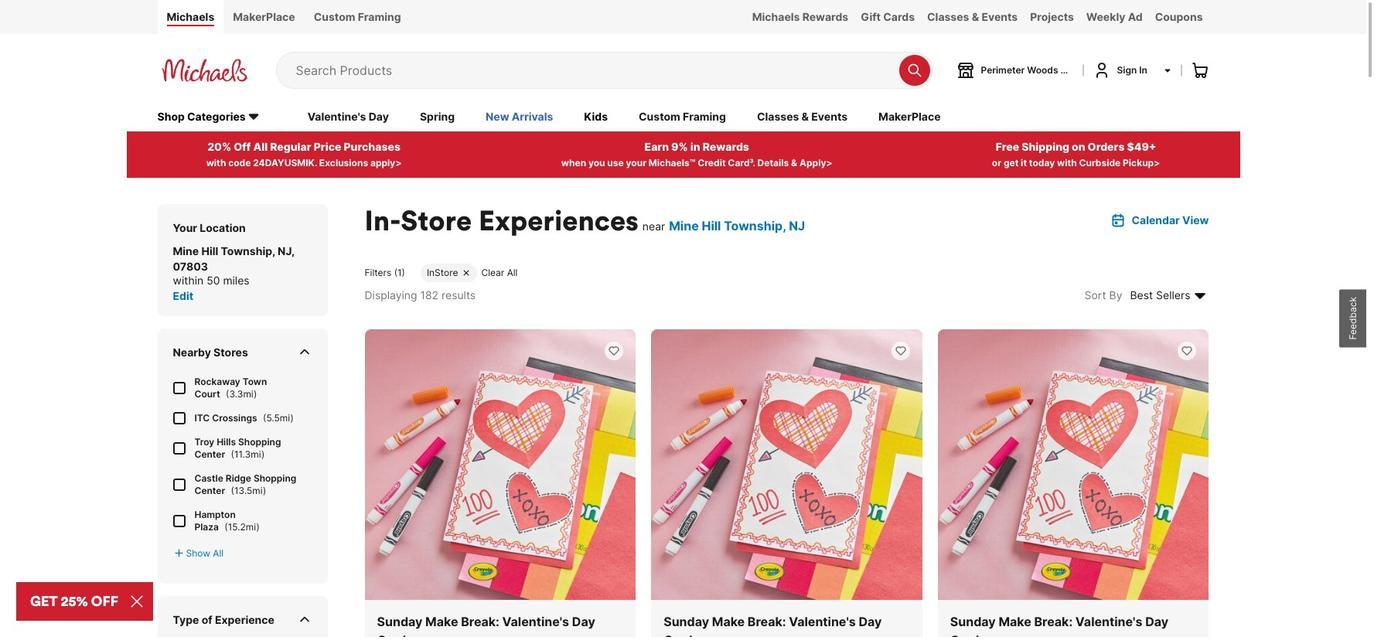 Task type: vqa. For each thing, say whether or not it's contained in the screenshot.
Classes & Events Fabric & Sewing Shop
no



Task type: locate. For each thing, give the bounding box(es) containing it.
all for show all
[[213, 547, 224, 559]]

makerplace right michaels link
[[233, 10, 295, 23]]

0 horizontal spatial events
[[811, 110, 848, 123]]

1 vertical spatial hill
[[201, 244, 218, 257]]

0 horizontal spatial framing
[[358, 10, 401, 23]]

0 vertical spatial classes & events
[[927, 10, 1018, 23]]

1 vertical spatial ,
[[291, 244, 294, 257]]

1 horizontal spatial make
[[712, 614, 745, 630]]

0 horizontal spatial custom framing
[[314, 10, 401, 23]]

0 horizontal spatial mine
[[173, 244, 199, 257]]

framing for the top custom framing link
[[358, 10, 401, 23]]

stores
[[213, 345, 248, 359]]

2 vertical spatial center
[[194, 485, 225, 496]]

0 vertical spatial tabler image
[[297, 344, 312, 360]]

shopping for ridge
[[254, 472, 296, 484]]

shopping for hills
[[238, 436, 281, 447]]

1 vertical spatial makerplace link
[[878, 109, 941, 126]]

3 make from the left
[[999, 614, 1031, 630]]

1 vertical spatial classes
[[757, 110, 799, 123]]

0 horizontal spatial sunday make break: valentine's day card link
[[365, 329, 636, 637]]

arrivals
[[512, 110, 553, 123]]

1 horizontal spatial makerplace
[[878, 110, 941, 123]]

mi) for castle ridge shopping center
[[252, 485, 266, 496]]

nj right the township,
[[278, 244, 291, 257]]

valentine's for second sunday make break: valentine's day card link from right
[[789, 614, 856, 630]]

shopping right woods at the right top
[[1060, 64, 1103, 76]]

mi) down ( 13.5 mi)
[[246, 521, 260, 533]]

classes & events link
[[921, 0, 1024, 34], [757, 109, 848, 126]]

get
[[1004, 157, 1019, 168]]

1 vertical spatial tabler image
[[297, 612, 312, 627]]

cards
[[883, 10, 915, 23]]

0 horizontal spatial sunday make break: valentine's day card image
[[365, 329, 636, 600]]

2 horizontal spatial break:
[[1034, 614, 1073, 630]]

valentine's day
[[308, 110, 389, 123]]

classes & events up perimeter
[[927, 10, 1018, 23]]

rewards up the credit
[[703, 140, 749, 153]]

card for third sunday make break: valentine's day card link from left
[[950, 633, 979, 637]]

classes & events for classes & events link to the right
[[927, 10, 1018, 23]]

your
[[173, 221, 197, 234]]

rewards inside earn 9% in rewards when you use your michaels™ credit card³. details & apply>
[[703, 140, 749, 153]]

shopping up ( 13.5 mi)
[[254, 472, 296, 484]]

1 horizontal spatial classes
[[927, 10, 969, 23]]

0 horizontal spatial nj
[[278, 244, 291, 257]]

1 vertical spatial classes & events
[[757, 110, 848, 123]]

0 vertical spatial classes & events link
[[921, 0, 1024, 34]]

valentine's day link
[[308, 109, 389, 126]]

all right off
[[253, 140, 268, 153]]

1 vertical spatial center
[[194, 448, 225, 460]]

pickup>
[[1123, 157, 1160, 168]]

classes & events up apply>
[[757, 110, 848, 123]]

earn
[[644, 140, 669, 153]]

1 vertical spatial classes & events link
[[757, 109, 848, 126]]

classes & events inside classes & events link
[[927, 10, 1018, 23]]

3 sunday from the left
[[950, 614, 996, 630]]

projects
[[1030, 10, 1074, 23]]

2 horizontal spatial sunday
[[950, 614, 996, 630]]

classes & events
[[927, 10, 1018, 23], [757, 110, 848, 123]]

price
[[314, 140, 341, 153]]

1 vertical spatial framing
[[683, 110, 726, 123]]

day for third sunday make break: valentine's day card link from left
[[1145, 614, 1168, 630]]

& inside earn 9% in rewards when you use your michaels™ credit card³. details & apply>
[[791, 157, 797, 168]]

center left in
[[1106, 64, 1136, 76]]

0 horizontal spatial ,
[[291, 244, 294, 257]]

sunday make break: valentine's day card
[[377, 614, 595, 637], [664, 614, 882, 637], [950, 614, 1168, 637]]

1 horizontal spatial custom
[[639, 110, 680, 123]]

michaels link
[[157, 0, 224, 34]]

1 tabler image from the top
[[297, 344, 312, 360]]

with
[[206, 157, 226, 168], [1057, 157, 1077, 168]]

with down 20%
[[206, 157, 226, 168]]

all right clear
[[507, 267, 518, 278]]

hill left township
[[702, 218, 721, 233]]

makerplace down search button image
[[878, 110, 941, 123]]

rockaway town court
[[194, 376, 267, 400]]

all for clear all
[[507, 267, 518, 278]]

0 vertical spatial makerplace
[[233, 10, 295, 23]]

2 vertical spatial &
[[791, 157, 797, 168]]

11.3
[[234, 448, 251, 460]]

perimeter woods shopping center
[[981, 64, 1136, 76]]

1 sunday from the left
[[377, 614, 422, 630]]

( 3.3 mi)
[[223, 388, 257, 400]]

( for ridge
[[231, 485, 234, 496]]

2 horizontal spatial sunday make break: valentine's day card link
[[938, 329, 1209, 637]]

50
[[207, 274, 220, 287]]

your location
[[173, 221, 246, 234]]

all right show
[[213, 547, 224, 559]]

1 vertical spatial mine
[[173, 244, 199, 257]]

0 horizontal spatial hill
[[201, 244, 218, 257]]

0 vertical spatial ,
[[783, 218, 786, 233]]

2 horizontal spatial &
[[972, 10, 979, 23]]

classes & events link up perimeter
[[921, 0, 1024, 34]]

classes right cards
[[927, 10, 969, 23]]

0 horizontal spatial classes & events link
[[757, 109, 848, 126]]

today
[[1029, 157, 1055, 168]]

it
[[1021, 157, 1027, 168]]

center inside "button"
[[1106, 64, 1136, 76]]

1 horizontal spatial mine
[[669, 218, 699, 233]]

tabler image right stores
[[297, 344, 312, 360]]

0 horizontal spatial with
[[206, 157, 226, 168]]

1 michaels from the left
[[167, 10, 214, 23]]

in
[[1139, 64, 1147, 76]]

hill down your location
[[201, 244, 218, 257]]

heart image
[[608, 345, 620, 357], [894, 345, 907, 357], [1181, 345, 1193, 357]]

classes & events link up apply>
[[757, 109, 848, 126]]

2 horizontal spatial heart image
[[1181, 345, 1193, 357]]

1 card from the left
[[377, 633, 406, 637]]

edit
[[173, 289, 193, 302]]

3 sunday make break: valentine's day card image from the left
[[938, 329, 1209, 600]]

2 vertical spatial shopping
[[254, 472, 296, 484]]

framing for right custom framing link
[[683, 110, 726, 123]]

1 vertical spatial all
[[507, 267, 518, 278]]

3 heart image from the left
[[1181, 345, 1193, 357]]

sunday make break: valentine's day card for third sunday make break: valentine's day card link from left
[[950, 614, 1168, 637]]

1 horizontal spatial michaels
[[752, 10, 800, 23]]

of
[[202, 613, 212, 626]]

( for plaza
[[224, 521, 228, 533]]

& right details
[[791, 157, 797, 168]]

heart image for sunday make break: valentine's day card image corresponding to 1st sunday make break: valentine's day card link
[[608, 345, 620, 357]]

sunday make break: valentine's day card image for third sunday make break: valentine's day card link from left
[[938, 329, 1209, 600]]

mine up 07803
[[173, 244, 199, 257]]

0 horizontal spatial heart image
[[608, 345, 620, 357]]

shopping inside troy hills shopping center
[[238, 436, 281, 447]]

0 vertical spatial center
[[1106, 64, 1136, 76]]

, down details
[[783, 218, 786, 233]]

2 horizontal spatial sunday make break: valentine's day card image
[[938, 329, 1209, 600]]

shopping inside perimeter woods shopping center "button"
[[1060, 64, 1103, 76]]

2 horizontal spatial card
[[950, 633, 979, 637]]

sunday make break: valentine's day card image for second sunday make break: valentine's day card link from right
[[651, 329, 922, 600]]

shopping inside castle ridge shopping center
[[254, 472, 296, 484]]

earn 9% in rewards when you use your michaels™ credit card³. details & apply>
[[561, 140, 832, 168]]

kids link
[[584, 109, 608, 126]]

( down hills on the left bottom
[[231, 448, 234, 460]]

, right the township,
[[291, 244, 294, 257]]

0 horizontal spatial rewards
[[703, 140, 749, 153]]

2 heart image from the left
[[894, 345, 907, 357]]

tabler image for type of experience
[[297, 612, 312, 627]]

3 sunday make break: valentine's day card link from the left
[[938, 329, 1209, 637]]

, inside in-store experiences near mine hill township , nj
[[783, 218, 786, 233]]

(
[[226, 388, 229, 400], [263, 412, 266, 424], [231, 448, 234, 460], [231, 485, 234, 496], [224, 521, 228, 533]]

1 vertical spatial rewards
[[703, 140, 749, 153]]

within 50 miles edit
[[173, 274, 249, 302]]

1 sunday make break: valentine's day card link from the left
[[365, 329, 636, 637]]

castle
[[194, 472, 223, 484]]

sunday make break: valentine's day card image
[[365, 329, 636, 600], [651, 329, 922, 600], [938, 329, 1209, 600]]

tabler image right experience
[[297, 612, 312, 627]]

3 card from the left
[[950, 633, 979, 637]]

day for second sunday make break: valentine's day card link from right
[[859, 614, 882, 630]]

3 sunday make break: valentine's day card from the left
[[950, 614, 1168, 637]]

custom framing
[[314, 10, 401, 23], [639, 110, 726, 123]]

0 horizontal spatial custom framing link
[[304, 0, 410, 34]]

( for town
[[226, 388, 229, 400]]

3.3
[[229, 388, 243, 400]]

0 vertical spatial classes
[[927, 10, 969, 23]]

& right cards
[[972, 10, 979, 23]]

2 horizontal spatial sunday make break: valentine's day card
[[950, 614, 1168, 637]]

center inside castle ridge shopping center
[[194, 485, 225, 496]]

2 sunday from the left
[[664, 614, 709, 630]]

0 vertical spatial events
[[982, 10, 1018, 23]]

events up apply>
[[811, 110, 848, 123]]

1 horizontal spatial sunday
[[664, 614, 709, 630]]

1 horizontal spatial events
[[982, 10, 1018, 23]]

michaels for michaels
[[167, 10, 214, 23]]

classes up details
[[757, 110, 799, 123]]

1 with from the left
[[206, 157, 226, 168]]

center
[[1106, 64, 1136, 76], [194, 448, 225, 460], [194, 485, 225, 496]]

2 horizontal spatial make
[[999, 614, 1031, 630]]

2 break: from the left
[[748, 614, 786, 630]]

classes
[[927, 10, 969, 23], [757, 110, 799, 123]]

0 vertical spatial nj
[[789, 218, 805, 233]]

1 horizontal spatial heart image
[[894, 345, 907, 357]]

experiences
[[479, 202, 639, 238]]

1 horizontal spatial custom framing
[[639, 110, 726, 123]]

1 horizontal spatial nj
[[789, 218, 805, 233]]

1 sunday make break: valentine's day card image from the left
[[365, 329, 636, 600]]

framing
[[358, 10, 401, 23], [683, 110, 726, 123]]

in-
[[365, 202, 401, 238]]

mine right 'near'
[[669, 218, 699, 233]]

hampton
[[194, 509, 236, 520]]

1 vertical spatial events
[[811, 110, 848, 123]]

& up apply>
[[802, 110, 809, 123]]

shopping
[[1060, 64, 1103, 76], [238, 436, 281, 447], [254, 472, 296, 484]]

spring link
[[420, 109, 455, 126]]

center inside troy hills shopping center
[[194, 448, 225, 460]]

mi)
[[243, 388, 257, 400], [280, 412, 294, 424], [251, 448, 265, 460], [252, 485, 266, 496], [246, 521, 260, 533]]

experience
[[215, 613, 274, 626]]

day for 1st sunday make break: valentine's day card link
[[572, 614, 595, 630]]

0 horizontal spatial all
[[213, 547, 224, 559]]

sunday make break: valentine's day card link
[[365, 329, 636, 637], [651, 329, 922, 637], [938, 329, 1209, 637]]

1 horizontal spatial classes & events
[[927, 10, 1018, 23]]

1 vertical spatial &
[[802, 110, 809, 123]]

1 horizontal spatial card
[[664, 633, 693, 637]]

0 vertical spatial framing
[[358, 10, 401, 23]]

2 with from the left
[[1057, 157, 1077, 168]]

rewards left "gift"
[[802, 10, 848, 23]]

events
[[982, 10, 1018, 23], [811, 110, 848, 123]]

0 horizontal spatial classes & events
[[757, 110, 848, 123]]

all inside 20% off all regular price purchases with code 24dayusmik. exclusions apply>
[[253, 140, 268, 153]]

projects link
[[1024, 0, 1080, 34]]

mi) for rockaway town court
[[243, 388, 257, 400]]

1 horizontal spatial framing
[[683, 110, 726, 123]]

with down on
[[1057, 157, 1077, 168]]

( down hampton
[[224, 521, 228, 533]]

ridge
[[226, 472, 251, 484]]

2 horizontal spatial all
[[507, 267, 518, 278]]

in
[[690, 140, 700, 153]]

1 horizontal spatial break:
[[748, 614, 786, 630]]

1 horizontal spatial with
[[1057, 157, 1077, 168]]

2 make from the left
[[712, 614, 745, 630]]

show
[[186, 547, 210, 559]]

shopping up ( 11.3 mi)
[[238, 436, 281, 447]]

mi) down town
[[243, 388, 257, 400]]

1 vertical spatial custom
[[639, 110, 680, 123]]

( 11.3 mi)
[[228, 448, 265, 460]]

07803
[[173, 260, 208, 273]]

1 horizontal spatial sunday make break: valentine's day card link
[[651, 329, 922, 637]]

0 vertical spatial all
[[253, 140, 268, 153]]

mi) down ( 11.3 mi)
[[252, 485, 266, 496]]

events left projects at the right
[[982, 10, 1018, 23]]

0 vertical spatial mine
[[669, 218, 699, 233]]

0 horizontal spatial makerplace link
[[224, 0, 304, 34]]

0 vertical spatial rewards
[[802, 10, 848, 23]]

1 vertical spatial makerplace
[[878, 110, 941, 123]]

nj right township
[[789, 218, 805, 233]]

free
[[996, 140, 1019, 153]]

calendar view
[[1132, 213, 1209, 226]]

0 horizontal spatial card
[[377, 633, 406, 637]]

0 horizontal spatial break:
[[461, 614, 499, 630]]

perimeter
[[981, 64, 1025, 76]]

valentine's for 1st sunday make break: valentine's day card link
[[502, 614, 569, 630]]

20%
[[207, 140, 231, 153]]

tabler image
[[297, 344, 312, 360], [297, 612, 312, 627]]

1 vertical spatial custom framing link
[[639, 109, 726, 126]]

1 horizontal spatial sunday make break: valentine's day card image
[[651, 329, 922, 600]]

0 horizontal spatial &
[[791, 157, 797, 168]]

curbside
[[1079, 157, 1121, 168]]

0 horizontal spatial custom
[[314, 10, 355, 23]]

within
[[173, 274, 204, 287]]

1 horizontal spatial hill
[[702, 218, 721, 233]]

1 heart image from the left
[[608, 345, 620, 357]]

2 vertical spatial all
[[213, 547, 224, 559]]

mi) up ridge
[[251, 448, 265, 460]]

1 vertical spatial shopping
[[238, 436, 281, 447]]

hills
[[217, 436, 236, 447]]

( 13.5 mi)
[[228, 485, 266, 496]]

itc
[[194, 412, 210, 424]]

( down ridge
[[231, 485, 234, 496]]

tabler image
[[173, 548, 184, 559]]

2 sunday make break: valentine's day card image from the left
[[651, 329, 922, 600]]

2 tabler image from the top
[[297, 612, 312, 627]]

you
[[588, 157, 605, 168]]

sunday
[[377, 614, 422, 630], [664, 614, 709, 630], [950, 614, 996, 630]]

center for troy hills shopping center
[[194, 448, 225, 460]]

break:
[[461, 614, 499, 630], [748, 614, 786, 630], [1034, 614, 1073, 630]]

2 card from the left
[[664, 633, 693, 637]]

( down rockaway at bottom left
[[226, 388, 229, 400]]

hill
[[702, 218, 721, 233], [201, 244, 218, 257]]

with inside free shipping on orders $49+ or get it today with curbside pickup>
[[1057, 157, 1077, 168]]

0 horizontal spatial sunday
[[377, 614, 422, 630]]

2 michaels from the left
[[752, 10, 800, 23]]

0 vertical spatial hill
[[702, 218, 721, 233]]

shopping for woods
[[1060, 64, 1103, 76]]

center down troy
[[194, 448, 225, 460]]

0 vertical spatial custom framing
[[314, 10, 401, 23]]

2 sunday make break: valentine's day card from the left
[[664, 614, 882, 637]]

0 horizontal spatial make
[[425, 614, 458, 630]]

center down castle
[[194, 485, 225, 496]]

1 sunday make break: valentine's day card from the left
[[377, 614, 595, 637]]

1 horizontal spatial all
[[253, 140, 268, 153]]



Task type: describe. For each thing, give the bounding box(es) containing it.
sign
[[1117, 64, 1137, 76]]

ad
[[1128, 10, 1143, 23]]

valentine's for third sunday make break: valentine's day card link from left
[[1075, 614, 1142, 630]]

search button image
[[907, 63, 922, 78]]

new arrivals
[[486, 110, 553, 123]]

near
[[642, 219, 665, 233]]

0 horizontal spatial classes
[[757, 110, 799, 123]]

clear
[[481, 267, 504, 278]]

sunday make break: valentine's day card for 1st sunday make break: valentine's day card link
[[377, 614, 595, 637]]

center for perimeter woods shopping center
[[1106, 64, 1136, 76]]

0 vertical spatial &
[[972, 10, 979, 23]]

apply>
[[370, 157, 402, 168]]

1 break: from the left
[[461, 614, 499, 630]]

13.5
[[234, 485, 252, 496]]

mi) for troy hills shopping center
[[251, 448, 265, 460]]

sunday for second sunday make break: valentine's day card link from right
[[664, 614, 709, 630]]

mi) right crossings
[[280, 412, 294, 424]]

regular
[[270, 140, 311, 153]]

sunday make break: valentine's day card image for 1st sunday make break: valentine's day card link
[[365, 329, 636, 600]]

1 horizontal spatial classes & events link
[[921, 0, 1024, 34]]

( for hills
[[231, 448, 234, 460]]

type of experience
[[173, 613, 274, 626]]

filters
[[365, 267, 391, 278]]

apply>
[[799, 157, 832, 168]]

sunday for third sunday make break: valentine's day card link from left
[[950, 614, 996, 630]]

show all
[[186, 547, 224, 559]]

hill inside in-store experiences near mine hill township , nj
[[702, 218, 721, 233]]

township,
[[221, 244, 275, 257]]

shop categories link
[[157, 109, 277, 126]]

instore
[[427, 267, 458, 278]]

card for 1st sunday make break: valentine's day card link
[[377, 633, 406, 637]]

type
[[173, 613, 199, 626]]

off
[[234, 140, 251, 153]]

use
[[607, 157, 624, 168]]

free shipping on orders $49+ or get it today with curbside pickup>
[[992, 140, 1160, 168]]

0 vertical spatial custom framing link
[[304, 0, 410, 34]]

classes & events for the left classes & events link
[[757, 110, 848, 123]]

credit
[[698, 157, 726, 168]]

sign in button
[[1092, 61, 1172, 80]]

in-store experiences near mine hill township , nj
[[365, 202, 805, 238]]

heart image for third sunday make break: valentine's day card link from left sunday make break: valentine's day card image
[[1181, 345, 1193, 357]]

woods
[[1027, 64, 1058, 76]]

0 horizontal spatial makerplace
[[233, 10, 295, 23]]

when
[[561, 157, 586, 168]]

1 horizontal spatial rewards
[[802, 10, 848, 23]]

5.5
[[266, 412, 280, 424]]

0 vertical spatial makerplace link
[[224, 0, 304, 34]]

tabler image for nearby stores
[[297, 344, 312, 360]]

, inside , 07803
[[291, 244, 294, 257]]

( 15.2 mi)
[[222, 521, 260, 533]]

code
[[228, 157, 251, 168]]

1 vertical spatial custom framing
[[639, 110, 726, 123]]

michaels for michaels rewards
[[752, 10, 800, 23]]

troy
[[194, 436, 214, 447]]

sunday make break: valentine's day card for second sunday make break: valentine's day card link from right
[[664, 614, 882, 637]]

town
[[243, 376, 267, 387]]

mine hill township, nj
[[173, 244, 291, 257]]

sunday for 1st sunday make break: valentine's day card link
[[377, 614, 422, 630]]

card³.
[[728, 157, 755, 168]]

gift cards
[[861, 10, 915, 23]]

sort
[[1085, 288, 1106, 301]]

mine inside in-store experiences near mine hill township , nj
[[669, 218, 699, 233]]

categories
[[187, 110, 246, 123]]

1 horizontal spatial makerplace link
[[878, 109, 941, 126]]

weekly ad link
[[1080, 0, 1149, 34]]

mi) for hampton plaza
[[246, 521, 260, 533]]

$49+
[[1127, 140, 1156, 153]]

shop categories
[[157, 110, 246, 123]]

new arrivals link
[[486, 109, 553, 126]]

gift
[[861, 10, 881, 23]]

24dayusmik.
[[253, 157, 317, 168]]

calendar
[[1132, 213, 1180, 226]]

9%
[[671, 140, 688, 153]]

hampton plaza
[[194, 509, 236, 533]]

kids
[[584, 110, 608, 123]]

heart image for sunday make break: valentine's day card image related to second sunday make break: valentine's day card link from right
[[894, 345, 907, 357]]

nj inside in-store experiences near mine hill township , nj
[[789, 218, 805, 233]]

3 break: from the left
[[1034, 614, 1073, 630]]

location
[[200, 221, 246, 234]]

shipping
[[1022, 140, 1069, 153]]

182
[[420, 288, 438, 301]]

card for second sunday make break: valentine's day card link from right
[[664, 633, 693, 637]]

spring
[[420, 110, 455, 123]]

purchases
[[344, 140, 401, 153]]

, 07803
[[173, 244, 294, 273]]

Search Input field
[[296, 52, 891, 88]]

(1)
[[394, 267, 405, 278]]

michaels™
[[649, 157, 695, 168]]

coupons link
[[1149, 0, 1209, 34]]

15.2
[[228, 521, 246, 533]]

new
[[486, 110, 509, 123]]

details
[[757, 157, 789, 168]]

coupons
[[1155, 10, 1203, 23]]

20% off all regular price purchases with code 24dayusmik. exclusions apply>
[[206, 140, 402, 168]]

crossings
[[212, 412, 257, 424]]

perimeter woods shopping center button
[[956, 61, 1136, 80]]

with inside 20% off all regular price purchases with code 24dayusmik. exclusions apply>
[[206, 157, 226, 168]]

( right crossings
[[263, 412, 266, 424]]

shop
[[157, 110, 185, 123]]

displaying 182 results
[[365, 288, 476, 301]]

0 vertical spatial custom
[[314, 10, 355, 23]]

weekly ad
[[1086, 10, 1143, 23]]

township
[[724, 218, 783, 233]]

troy hills shopping center
[[194, 436, 281, 460]]

1 horizontal spatial &
[[802, 110, 809, 123]]

1 make from the left
[[425, 614, 458, 630]]

rockaway
[[194, 376, 240, 387]]

center for castle ridge shopping center
[[194, 485, 225, 496]]

1 horizontal spatial custom framing link
[[639, 109, 726, 126]]

2 sunday make break: valentine's day card link from the left
[[651, 329, 922, 637]]

or
[[992, 157, 1001, 168]]

michaels rewards
[[752, 10, 848, 23]]

your
[[626, 157, 646, 168]]

court
[[194, 388, 220, 400]]

orders
[[1088, 140, 1125, 153]]

exclusions
[[319, 157, 368, 168]]

filters (1)
[[365, 267, 405, 278]]



